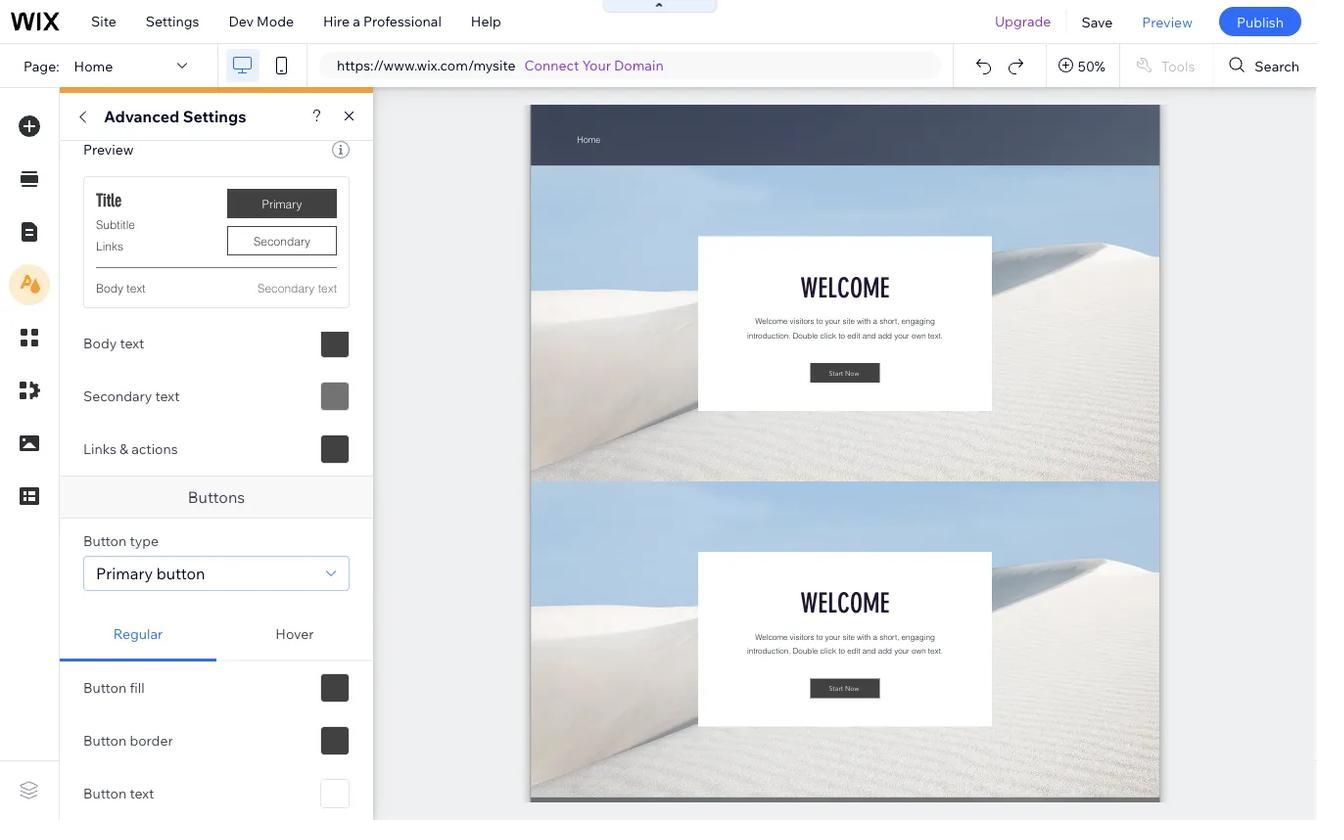Task type: describe. For each thing, give the bounding box(es) containing it.
https://www.wix.com/mysite
[[337, 57, 516, 74]]

fill
[[130, 680, 145, 697]]

search button
[[1214, 44, 1317, 87]]

primary for primary button
[[96, 564, 153, 584]]

advanced
[[104, 107, 179, 126]]

text down "secondary" button
[[318, 282, 337, 296]]

home
[[74, 57, 113, 74]]

1 horizontal spatial secondary text
[[258, 282, 337, 296]]

& for lines
[[120, 133, 129, 150]]

upgrade
[[995, 13, 1051, 30]]

type
[[130, 533, 159, 550]]

1 vertical spatial body
[[83, 335, 117, 352]]

lines
[[83, 133, 117, 150]]

button
[[156, 564, 205, 584]]

buttons
[[188, 488, 245, 507]]

button for button text
[[83, 785, 127, 803]]

links & actions
[[83, 441, 178, 458]]

1 vertical spatial links
[[83, 441, 116, 458]]

domain
[[614, 57, 664, 74]]

regular
[[113, 625, 163, 642]]

connect
[[524, 57, 579, 74]]

help
[[471, 13, 501, 30]]

0 vertical spatial body
[[96, 282, 123, 296]]

button type
[[83, 533, 159, 550]]

text up actions
[[155, 388, 180, 405]]

subtitles
[[83, 282, 141, 299]]

primary button
[[96, 564, 205, 584]]

1 vertical spatial body text
[[83, 335, 144, 352]]

1 vertical spatial secondary
[[258, 282, 315, 296]]

secondary inside "secondary" button
[[254, 234, 311, 248]]

hire
[[323, 13, 350, 30]]

dividers
[[132, 133, 183, 150]]

titles
[[83, 229, 118, 246]]

mode
[[257, 13, 294, 30]]

2 vertical spatial secondary
[[83, 388, 152, 405]]

button text
[[83, 785, 154, 803]]

professional
[[363, 13, 442, 30]]

dev
[[229, 13, 254, 30]]

button fill
[[83, 680, 145, 697]]

site
[[91, 13, 116, 30]]

preview button
[[1128, 0, 1207, 43]]

1 vertical spatial settings
[[183, 107, 246, 126]]

border
[[130, 733, 173, 750]]

primary button
[[227, 189, 337, 218]]

text
[[201, 180, 232, 200]]



Task type: locate. For each thing, give the bounding box(es) containing it.
0 horizontal spatial secondary text
[[83, 388, 180, 405]]

0 vertical spatial secondary text
[[258, 282, 337, 296]]

button for button border
[[83, 733, 127, 750]]

button for button type
[[83, 533, 127, 550]]

body
[[96, 282, 123, 296], [83, 335, 117, 352]]

settings
[[146, 13, 199, 30], [183, 107, 246, 126]]

preview down the 'advanced'
[[83, 141, 134, 158]]

title subtitle links
[[96, 190, 135, 254]]

4 button from the top
[[83, 785, 127, 803]]

button
[[83, 533, 127, 550], [83, 680, 127, 697], [83, 733, 127, 750], [83, 785, 127, 803]]

0 horizontal spatial primary
[[96, 564, 153, 584]]

1 vertical spatial primary
[[96, 564, 153, 584]]

links down subtitle on the left top of page
[[96, 239, 123, 254]]

3 button from the top
[[83, 733, 127, 750]]

button left border
[[83, 733, 127, 750]]

1 vertical spatial secondary text
[[83, 388, 180, 405]]

0 vertical spatial links
[[96, 239, 123, 254]]

primary for primary
[[262, 197, 302, 211]]

settings left dev
[[146, 13, 199, 30]]

tools
[[1161, 57, 1195, 74]]

0 vertical spatial secondary
[[254, 234, 311, 248]]

title
[[96, 190, 122, 211]]

secondary text up the links & actions
[[83, 388, 180, 405]]

hover
[[276, 625, 314, 642]]

50% button
[[1047, 44, 1119, 87]]

secondary text down "secondary" button
[[258, 282, 337, 296]]

50%
[[1078, 57, 1106, 74]]

your
[[582, 57, 611, 74]]

dev mode
[[229, 13, 294, 30]]

0 vertical spatial body text
[[96, 282, 146, 296]]

advanced settings
[[104, 107, 246, 126]]

& left actions
[[120, 441, 128, 458]]

primary up "secondary" button
[[262, 197, 302, 211]]

0 vertical spatial &
[[120, 133, 129, 150]]

https://www.wix.com/mysite connect your domain
[[337, 57, 664, 74]]

1 & from the top
[[120, 133, 129, 150]]

body down subtitles
[[83, 335, 117, 352]]

button for button fill
[[83, 680, 127, 697]]

&
[[120, 133, 129, 150], [120, 441, 128, 458]]

text down border
[[130, 785, 154, 803]]

publish
[[1237, 13, 1284, 30]]

0 horizontal spatial preview
[[83, 141, 134, 158]]

body down titles at the left top
[[96, 282, 123, 296]]

secondary text
[[258, 282, 337, 296], [83, 388, 180, 405]]

button border
[[83, 733, 173, 750]]

0 vertical spatial primary
[[262, 197, 302, 211]]

tools button
[[1120, 44, 1213, 87]]

subtitle
[[96, 218, 135, 232]]

body text down subtitles
[[83, 335, 144, 352]]

actions
[[131, 441, 178, 458]]

save button
[[1067, 0, 1128, 43]]

lines & dividers
[[83, 133, 183, 150]]

text down subtitles
[[120, 335, 144, 352]]

a
[[353, 13, 360, 30]]

secondary
[[254, 234, 311, 248], [258, 282, 315, 296], [83, 388, 152, 405]]

save
[[1082, 13, 1113, 30]]

1 horizontal spatial primary
[[262, 197, 302, 211]]

secondary down primary button
[[254, 234, 311, 248]]

& for links
[[120, 441, 128, 458]]

& right lines
[[120, 133, 129, 150]]

1 vertical spatial &
[[120, 441, 128, 458]]

secondary button
[[227, 226, 337, 256]]

primary inside button
[[262, 197, 302, 211]]

2 & from the top
[[120, 441, 128, 458]]

secondary down "secondary" button
[[258, 282, 315, 296]]

text down subtitle on the left top of page
[[127, 282, 146, 296]]

settings up dividers
[[183, 107, 246, 126]]

text
[[127, 282, 146, 296], [318, 282, 337, 296], [120, 335, 144, 352], [155, 388, 180, 405], [130, 785, 154, 803]]

button left type
[[83, 533, 127, 550]]

body text
[[96, 282, 146, 296], [83, 335, 144, 352]]

primary down 'button type'
[[96, 564, 153, 584]]

preview inside button
[[1142, 13, 1193, 30]]

publish button
[[1219, 7, 1302, 36]]

preview up tools button
[[1142, 13, 1193, 30]]

secondary up the links & actions
[[83, 388, 152, 405]]

primary
[[262, 197, 302, 211], [96, 564, 153, 584]]

0 vertical spatial preview
[[1142, 13, 1193, 30]]

1 vertical spatial preview
[[83, 141, 134, 158]]

links
[[96, 239, 123, 254], [83, 441, 116, 458]]

0 vertical spatial settings
[[146, 13, 199, 30]]

links left actions
[[83, 441, 116, 458]]

1 button from the top
[[83, 533, 127, 550]]

preview
[[1142, 13, 1193, 30], [83, 141, 134, 158]]

button down button border
[[83, 785, 127, 803]]

body text down titles at the left top
[[96, 282, 146, 296]]

search
[[1255, 57, 1300, 74]]

links inside "title subtitle links"
[[96, 239, 123, 254]]

hire a professional
[[323, 13, 442, 30]]

button left "fill"
[[83, 680, 127, 697]]

1 horizontal spatial preview
[[1142, 13, 1193, 30]]

2 button from the top
[[83, 680, 127, 697]]



Task type: vqa. For each thing, say whether or not it's contained in the screenshot.
second Show from the bottom
no



